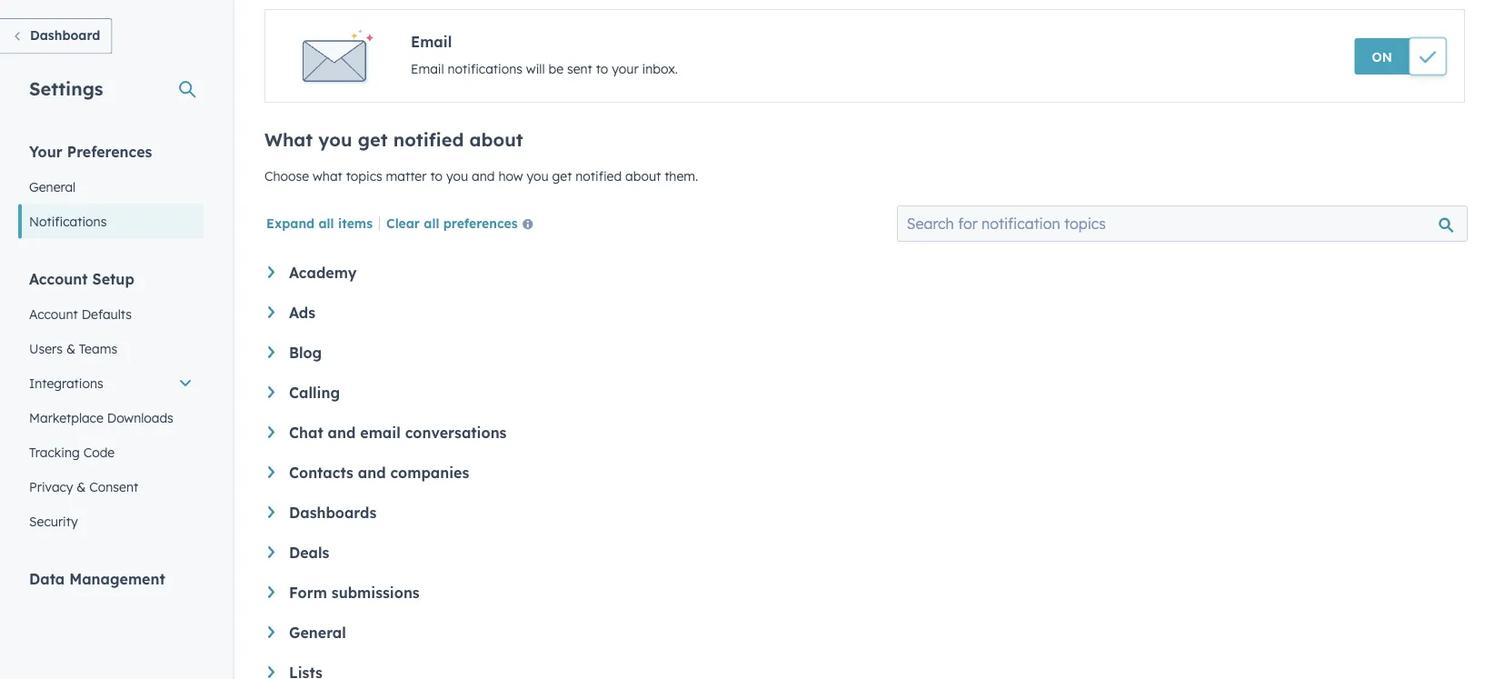 Task type: vqa. For each thing, say whether or not it's contained in the screenshot.
Form
yes



Task type: locate. For each thing, give the bounding box(es) containing it.
notified
[[393, 128, 464, 151], [576, 168, 622, 184]]

users
[[29, 340, 63, 356]]

dashboards
[[289, 504, 377, 522]]

you up clear all preferences
[[446, 168, 468, 184]]

choose what topics matter to you and how you get notified about them.
[[265, 168, 698, 184]]

general
[[29, 179, 76, 195], [289, 624, 346, 642]]

& right users
[[66, 340, 75, 356]]

0 horizontal spatial notified
[[393, 128, 464, 151]]

you right 'how'
[[527, 168, 549, 184]]

1 vertical spatial email
[[411, 61, 444, 77]]

caret image inside dashboards dropdown button
[[268, 506, 275, 518]]

account
[[29, 270, 88, 288], [29, 306, 78, 322]]

1 vertical spatial general
[[289, 624, 346, 642]]

inbox.
[[642, 61, 678, 77]]

clear
[[386, 215, 420, 231]]

dashboards button
[[268, 504, 1462, 522]]

consent
[[89, 479, 138, 495]]

all inside button
[[424, 215, 440, 231]]

email
[[360, 424, 401, 442]]

contacts
[[289, 464, 354, 482]]

1 horizontal spatial get
[[552, 168, 572, 184]]

email
[[411, 33, 452, 51], [411, 61, 444, 77]]

2 vertical spatial caret image
[[268, 506, 275, 518]]

1 horizontal spatial &
[[77, 479, 86, 495]]

1 horizontal spatial and
[[358, 464, 386, 482]]

caret image inside chat and email conversations dropdown button
[[268, 426, 275, 438]]

get up topics
[[358, 128, 388, 151]]

2 caret image from the top
[[268, 466, 275, 478]]

caret image inside ads 'dropdown button'
[[268, 306, 275, 318]]

0 vertical spatial &
[[66, 340, 75, 356]]

caret image for form submissions
[[268, 586, 275, 598]]

items
[[338, 215, 373, 231]]

expand
[[266, 215, 315, 231]]

&
[[66, 340, 75, 356], [77, 479, 86, 495]]

1 vertical spatial caret image
[[268, 466, 275, 478]]

data management element
[[29, 569, 204, 679]]

email left notifications
[[411, 61, 444, 77]]

0 vertical spatial general
[[29, 179, 76, 195]]

all for expand
[[319, 215, 334, 231]]

and left 'how'
[[472, 168, 495, 184]]

and
[[472, 168, 495, 184], [328, 424, 356, 442], [358, 464, 386, 482]]

1 account from the top
[[29, 270, 88, 288]]

email for email
[[411, 33, 452, 51]]

2 account from the top
[[29, 306, 78, 322]]

0 horizontal spatial you
[[319, 128, 352, 151]]

what
[[265, 128, 313, 151]]

caret image for calling
[[268, 386, 275, 398]]

account up account defaults
[[29, 270, 88, 288]]

contacts and companies button
[[268, 464, 1462, 482]]

caret image left dashboards on the left of page
[[268, 506, 275, 518]]

0 horizontal spatial &
[[66, 340, 75, 356]]

1 all from the left
[[319, 215, 334, 231]]

security link
[[18, 504, 204, 539]]

3 caret image from the top
[[268, 346, 275, 358]]

1 caret image from the top
[[268, 426, 275, 438]]

caret image for chat
[[268, 426, 275, 438]]

to
[[596, 61, 609, 77], [430, 168, 443, 184]]

form
[[289, 584, 327, 602]]

users & teams
[[29, 340, 117, 356]]

what
[[313, 168, 343, 184]]

setup
[[92, 270, 134, 288]]

4 caret image from the top
[[268, 386, 275, 398]]

integrations button
[[18, 366, 204, 400]]

account setup element
[[18, 269, 204, 539]]

about left them. on the left of page
[[626, 168, 661, 184]]

on
[[1372, 49, 1393, 65]]

caret image inside blog 'dropdown button'
[[268, 346, 275, 358]]

0 vertical spatial to
[[596, 61, 609, 77]]

to right matter
[[430, 168, 443, 184]]

caret image left chat
[[268, 426, 275, 438]]

general down your
[[29, 179, 76, 195]]

1 horizontal spatial notified
[[576, 168, 622, 184]]

submissions
[[332, 584, 420, 602]]

about
[[470, 128, 523, 151], [626, 168, 661, 184]]

notified left them. on the left of page
[[576, 168, 622, 184]]

get
[[358, 128, 388, 151], [552, 168, 572, 184]]

7 caret image from the top
[[268, 626, 275, 638]]

to right "sent"
[[596, 61, 609, 77]]

0 vertical spatial caret image
[[268, 426, 275, 438]]

1 horizontal spatial general
[[289, 624, 346, 642]]

all right 'clear'
[[424, 215, 440, 231]]

all
[[319, 215, 334, 231], [424, 215, 440, 231]]

get right 'how'
[[552, 168, 572, 184]]

0 vertical spatial email
[[411, 33, 452, 51]]

caret image inside academy dropdown button
[[268, 266, 275, 278]]

& inside privacy & consent link
[[77, 479, 86, 495]]

and right chat
[[328, 424, 356, 442]]

& for privacy
[[77, 479, 86, 495]]

caret image inside calling dropdown button
[[268, 386, 275, 398]]

notifications
[[29, 213, 107, 229]]

0 horizontal spatial to
[[430, 168, 443, 184]]

3 caret image from the top
[[268, 506, 275, 518]]

1 vertical spatial &
[[77, 479, 86, 495]]

5 caret image from the top
[[268, 546, 275, 558]]

caret image
[[268, 266, 275, 278], [268, 306, 275, 318], [268, 346, 275, 358], [268, 386, 275, 398], [268, 546, 275, 558], [268, 586, 275, 598], [268, 626, 275, 638], [268, 666, 275, 678]]

0 horizontal spatial about
[[470, 128, 523, 151]]

0 vertical spatial account
[[29, 270, 88, 288]]

2 email from the top
[[411, 61, 444, 77]]

caret image inside form submissions dropdown button
[[268, 586, 275, 598]]

settings
[[29, 77, 103, 100]]

2 all from the left
[[424, 215, 440, 231]]

2 vertical spatial and
[[358, 464, 386, 482]]

all left items
[[319, 215, 334, 231]]

blog button
[[268, 344, 1462, 362]]

be
[[549, 61, 564, 77]]

caret image
[[268, 426, 275, 438], [268, 466, 275, 478], [268, 506, 275, 518]]

caret image left contacts
[[268, 466, 275, 478]]

caret image for ads
[[268, 306, 275, 318]]

0 horizontal spatial get
[[358, 128, 388, 151]]

0 horizontal spatial all
[[319, 215, 334, 231]]

0 vertical spatial get
[[358, 128, 388, 151]]

account defaults
[[29, 306, 132, 322]]

caret image inside general dropdown button
[[268, 626, 275, 638]]

you up what
[[319, 128, 352, 151]]

1 horizontal spatial all
[[424, 215, 440, 231]]

6 caret image from the top
[[268, 586, 275, 598]]

contacts and companies
[[289, 464, 469, 482]]

1 vertical spatial notified
[[576, 168, 622, 184]]

all for clear
[[424, 215, 440, 231]]

your preferences
[[29, 142, 152, 160]]

ads button
[[268, 304, 1462, 322]]

2 caret image from the top
[[268, 306, 275, 318]]

matter
[[386, 168, 427, 184]]

will
[[526, 61, 545, 77]]

blog
[[289, 344, 322, 362]]

email for email notifications will be sent to your inbox.
[[411, 61, 444, 77]]

1 vertical spatial about
[[626, 168, 661, 184]]

caret image inside deals dropdown button
[[268, 546, 275, 558]]

0 vertical spatial about
[[470, 128, 523, 151]]

2 horizontal spatial and
[[472, 168, 495, 184]]

& inside users & teams link
[[66, 340, 75, 356]]

integrations
[[29, 375, 103, 391]]

caret image inside "contacts and companies" dropdown button
[[268, 466, 275, 478]]

notified up matter
[[393, 128, 464, 151]]

email up notifications
[[411, 33, 452, 51]]

calling button
[[268, 384, 1462, 402]]

account defaults link
[[18, 297, 204, 331]]

0 horizontal spatial general
[[29, 179, 76, 195]]

& right privacy
[[77, 479, 86, 495]]

and down email in the bottom left of the page
[[358, 464, 386, 482]]

1 vertical spatial account
[[29, 306, 78, 322]]

topics
[[346, 168, 382, 184]]

general down form
[[289, 624, 346, 642]]

0 horizontal spatial and
[[328, 424, 356, 442]]

1 email from the top
[[411, 33, 452, 51]]

about up 'how'
[[470, 128, 523, 151]]

account up users
[[29, 306, 78, 322]]

account for account defaults
[[29, 306, 78, 322]]

caret image for contacts
[[268, 466, 275, 478]]

expand all items
[[266, 215, 373, 231]]

marketplace
[[29, 410, 103, 425]]

you
[[319, 128, 352, 151], [446, 168, 468, 184], [527, 168, 549, 184]]

1 caret image from the top
[[268, 266, 275, 278]]

1 vertical spatial and
[[328, 424, 356, 442]]

privacy & consent link
[[18, 470, 204, 504]]

form submissions button
[[268, 584, 1462, 602]]



Task type: describe. For each thing, give the bounding box(es) containing it.
0 vertical spatial notified
[[393, 128, 464, 151]]

preferences
[[67, 142, 152, 160]]

choose
[[265, 168, 309, 184]]

1 vertical spatial to
[[430, 168, 443, 184]]

users & teams link
[[18, 331, 204, 366]]

clear all preferences button
[[386, 213, 541, 235]]

dashboard
[[30, 27, 100, 43]]

1 horizontal spatial to
[[596, 61, 609, 77]]

dashboard link
[[0, 18, 112, 54]]

teams
[[79, 340, 117, 356]]

security
[[29, 513, 78, 529]]

your
[[612, 61, 639, 77]]

& for users
[[66, 340, 75, 356]]

caret image for deals
[[268, 546, 275, 558]]

Search for notification topics search field
[[897, 205, 1468, 242]]

ads
[[289, 304, 316, 322]]

academy
[[289, 264, 357, 282]]

chat
[[289, 424, 323, 442]]

2 horizontal spatial you
[[527, 168, 549, 184]]

deals button
[[268, 544, 1462, 562]]

defaults
[[82, 306, 132, 322]]

1 horizontal spatial you
[[446, 168, 468, 184]]

chat and email conversations
[[289, 424, 507, 442]]

general inside your preferences element
[[29, 179, 76, 195]]

general link
[[18, 170, 204, 204]]

companies
[[390, 464, 469, 482]]

them.
[[665, 168, 698, 184]]

tracking
[[29, 444, 80, 460]]

email notifications will be sent to your inbox.
[[411, 61, 678, 77]]

caret image for blog
[[268, 346, 275, 358]]

calling
[[289, 384, 340, 402]]

account for account setup
[[29, 270, 88, 288]]

and for chat and email conversations
[[328, 424, 356, 442]]

sent
[[567, 61, 593, 77]]

your preferences element
[[18, 141, 204, 239]]

1 vertical spatial get
[[552, 168, 572, 184]]

clear all preferences
[[386, 215, 518, 231]]

how
[[499, 168, 523, 184]]

0 vertical spatial and
[[472, 168, 495, 184]]

academy button
[[268, 264, 1462, 282]]

data
[[29, 570, 65, 588]]

your
[[29, 142, 63, 160]]

preferences
[[443, 215, 518, 231]]

caret image for academy
[[268, 266, 275, 278]]

1 horizontal spatial about
[[626, 168, 661, 184]]

tracking code
[[29, 444, 115, 460]]

what you get notified about
[[265, 128, 523, 151]]

form submissions
[[289, 584, 420, 602]]

8 caret image from the top
[[268, 666, 275, 678]]

general button
[[268, 624, 1462, 642]]

marketplace downloads link
[[18, 400, 204, 435]]

caret image for general
[[268, 626, 275, 638]]

conversations
[[405, 424, 507, 442]]

and for contacts and companies
[[358, 464, 386, 482]]

deals
[[289, 544, 330, 562]]

privacy
[[29, 479, 73, 495]]

management
[[69, 570, 165, 588]]

expand all items button
[[266, 215, 373, 231]]

chat and email conversations button
[[268, 424, 1462, 442]]

notifications
[[448, 61, 523, 77]]

downloads
[[107, 410, 173, 425]]

marketplace downloads
[[29, 410, 173, 425]]

account setup
[[29, 270, 134, 288]]

code
[[83, 444, 115, 460]]

data management
[[29, 570, 165, 588]]

tracking code link
[[18, 435, 204, 470]]

privacy & consent
[[29, 479, 138, 495]]

notifications link
[[18, 204, 204, 239]]



